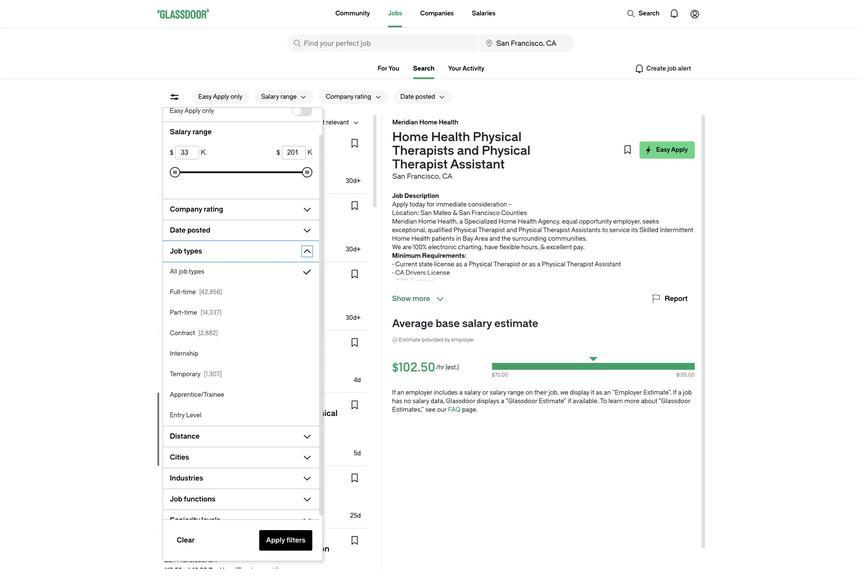 Task type: vqa. For each thing, say whether or not it's contained in the screenshot.
includes
yes



Task type: locate. For each thing, give the bounding box(es) containing it.
francisco, inside san francisco, ca $70.00 - $135.00 per hour (employer est.)
[[177, 432, 206, 439]]

francisco, down fire
[[177, 557, 206, 564]]

job up location: at the left of page
[[392, 193, 403, 200]]

0 horizontal spatial as
[[456, 261, 462, 268]]

company inside "jobs list" element
[[230, 204, 258, 211]]

ca inside job description apply today for immediate consideration - location: san mateo & san francisco counties meridian home health, a specialized home health agency, equal opportunity employer, seeks exceptional, qualified physical therapist and physical therapist assistants to service its skilled intermittent home health patients in bay area and the surrounding communities. we are 100% electronic charting, have flexible hours, & excellent pay. minimum requirements: · current state license as a physical therapist or as a physical therapist assistant · ca drivers license · cpr certified
[[395, 270, 404, 277]]

0 horizontal spatial salary range
[[170, 128, 211, 136]]

drivers
[[406, 270, 426, 277]]

0 vertical spatial and
[[457, 144, 479, 158]]

2 vertical spatial ·
[[392, 278, 394, 285]]

30d+ for mission electric company
[[346, 246, 361, 253]]

0 vertical spatial job
[[179, 268, 187, 276]]

1 vertical spatial company rating
[[170, 205, 223, 214]]

None field
[[287, 35, 478, 52], [479, 35, 574, 52], [175, 146, 199, 160], [282, 146, 306, 160], [175, 146, 199, 160], [282, 146, 306, 160]]

1 vertical spatial easy apply
[[171, 453, 197, 459]]

0 vertical spatial date
[[400, 93, 414, 101]]

easy apply
[[656, 146, 688, 154], [171, 453, 197, 459], [171, 515, 197, 521]]

0 vertical spatial time
[[183, 289, 196, 296]]

range
[[280, 93, 297, 101], [192, 128, 211, 136], [508, 389, 524, 397]]

available.
[[573, 398, 599, 405]]

salary up see
[[413, 398, 429, 405]]

& down immediate
[[453, 210, 457, 217]]

0 horizontal spatial $70.00
[[164, 442, 183, 450]]

job functions button
[[163, 493, 298, 507]]

2 horizontal spatial and
[[506, 227, 517, 234]]

license
[[434, 261, 454, 268]]

exceptional,
[[392, 227, 426, 234]]

san right 40,699
[[185, 119, 196, 126]]

- down job functions
[[185, 505, 188, 512]]

0 horizontal spatial rating
[[204, 205, 223, 214]]

1 horizontal spatial company rating button
[[319, 90, 371, 104]]

0 horizontal spatial $
[[170, 148, 173, 157]]

ca down protection
[[208, 557, 217, 564]]

job right 'all'
[[179, 268, 187, 276]]

[1,307]
[[204, 371, 222, 378]]

1 vertical spatial time
[[184, 309, 197, 317]]

more down "employer
[[624, 398, 640, 405]]

$70.00 up displays at the right bottom
[[492, 372, 508, 378]]

per right $38.00
[[185, 170, 195, 177]]

assistant down to
[[595, 261, 621, 268]]

$70.00 up "cities"
[[164, 442, 183, 450]]

an up the has
[[397, 389, 404, 397]]

0 vertical spatial company rating button
[[319, 90, 371, 104]]

0 vertical spatial date posted
[[400, 93, 435, 101]]

excellent
[[546, 244, 572, 251]]

average base salary estimate
[[392, 318, 538, 330]]

levels
[[201, 516, 220, 525]]

easy inside united states $100k (employer est.) easy apply
[[171, 249, 182, 255]]

0 vertical spatial company rating
[[326, 93, 371, 101]]

- down distance
[[185, 442, 188, 450]]

1 horizontal spatial salary range
[[261, 93, 297, 101]]

company up states
[[170, 205, 202, 214]]

- inside brisbane, ca $20.00 - $25.00 per hour (employer est.)
[[185, 505, 188, 512]]

san down immediate
[[459, 210, 470, 217]]

$70.00 inside san francisco, ca $70.00 - $135.00 per hour (employer est.)
[[164, 442, 183, 450]]

about
[[641, 398, 657, 405]]

- inside job description apply today for immediate consideration - location: san mateo & san francisco counties meridian home health, a specialized home health agency, equal opportunity employer, seeks exceptional, qualified physical therapist and physical therapist assistants to service its skilled intermittent home health patients in bay area and the surrounding communities. we are 100% electronic charting, have flexible hours, & excellent pay. minimum requirements: · current state license as a physical therapist or as a physical therapist assistant · ca drivers license · cpr certified
[[509, 201, 512, 208]]

francisco, up sports
[[198, 119, 227, 126]]

0 vertical spatial or
[[522, 261, 528, 268]]

0 horizontal spatial range
[[192, 128, 211, 136]]

salary right base
[[462, 318, 492, 330]]

1 vertical spatial 30d+
[[346, 246, 361, 253]]

slider
[[170, 167, 180, 178], [302, 167, 312, 178]]

0 vertical spatial easy apply
[[656, 146, 688, 154]]

1 vertical spatial and
[[506, 227, 517, 234]]

rating for top company rating "dropdown button"
[[355, 93, 371, 101]]

estimate".
[[643, 389, 672, 397]]

1 vertical spatial hour
[[223, 442, 238, 450]]

francisco, up description
[[407, 172, 440, 181]]

0 vertical spatial more
[[413, 295, 430, 303]]

easy apply only button
[[191, 90, 249, 104]]

1 horizontal spatial "glassdoor
[[659, 398, 690, 405]]

[42,856]
[[199, 289, 222, 296]]

your
[[448, 65, 461, 72]]

as inside if an employer includes a salary or salary range on their job, we display it as an "employer estimate".  if a job has no salary data, glassdoor displays a "glassdoor estimate" if available.  to learn more about "glassdoor estimates," see our
[[596, 389, 602, 397]]

1 vertical spatial ·
[[392, 270, 394, 277]]

to
[[602, 227, 608, 234]]

1 horizontal spatial if
[[673, 389, 677, 397]]

home inside "jobs list" element
[[201, 338, 219, 345]]

k down sports
[[201, 148, 205, 157]]

hour inside brisbane, ca $20.00 - $25.00 per hour (employer est.)
[[221, 505, 236, 512]]

2 meridian from the top
[[392, 218, 417, 225]]

a right health,
[[459, 218, 463, 225]]

0 horizontal spatial salary
[[170, 128, 191, 136]]

francisco, down level
[[177, 432, 206, 439]]

30d+ for easterseals northern california
[[346, 314, 361, 322]]

company rating up states
[[170, 205, 223, 214]]

or up displays at the right bottom
[[482, 389, 488, 397]]

0 horizontal spatial inc.
[[213, 474, 224, 481]]

1 vertical spatial salary
[[170, 128, 191, 136]]

- right $97k
[[180, 307, 183, 314]]

mission electric company
[[182, 204, 258, 211]]

homeassist home health services
[[164, 338, 267, 345]]

ca right distance
[[208, 432, 217, 439]]

company rating button up date posted popup button
[[163, 203, 298, 217]]

0 horizontal spatial employer
[[406, 389, 432, 397]]

inc. right therapy,
[[275, 139, 286, 146]]

home up qualified
[[418, 218, 436, 225]]

date posted inside date posted dropdown button
[[400, 93, 435, 101]]

easy
[[198, 93, 212, 101], [170, 107, 183, 115], [656, 146, 670, 154], [171, 249, 182, 255], [171, 453, 182, 459], [171, 515, 182, 521]]

0 vertical spatial &
[[196, 139, 201, 146]]

2 vertical spatial job
[[170, 495, 182, 504]]

posted inside popup button
[[187, 226, 210, 234]]

1 horizontal spatial job
[[683, 389, 692, 397]]

2 vertical spatial and
[[489, 235, 500, 243]]

apply inside job description apply today for immediate consideration - location: san mateo & san francisco counties meridian home health, a specialized home health agency, equal opportunity employer, seeks exceptional, qualified physical therapist and physical therapist assistants to service its skilled intermittent home health patients in bay area and the surrounding communities. we are 100% electronic charting, have flexible hours, & excellent pay. minimum requirements: · current state license as a physical therapist or as a physical therapist assistant · ca drivers license · cpr certified
[[392, 201, 408, 208]]

0 horizontal spatial and
[[457, 144, 479, 158]]

rating for bottommost company rating "dropdown button"
[[204, 205, 223, 214]]

1 vertical spatial date posted
[[170, 226, 210, 234]]

0 vertical spatial range
[[280, 93, 297, 101]]

per inside san francisco, ca $70.00 - $135.00 per hour (employer est.)
[[212, 442, 222, 450]]

san down entry
[[164, 432, 175, 439]]

Search keyword field
[[287, 35, 478, 52]]

or
[[522, 261, 528, 268], [482, 389, 488, 397]]

1 an from the left
[[397, 389, 404, 397]]

0 vertical spatial $135.00
[[676, 372, 695, 378]]

hour inside san francisco, ca $70.00 - $135.00 per hour (employer est.)
[[223, 442, 238, 450]]

·
[[392, 261, 394, 268], [392, 270, 394, 277], [392, 278, 394, 285]]

home up we
[[392, 235, 410, 243]]

(employer down states
[[183, 238, 212, 246]]

assistant up consideration
[[450, 157, 505, 172]]

more down certified
[[413, 295, 430, 303]]

1 horizontal spatial as
[[529, 261, 536, 268]]

0 horizontal spatial or
[[482, 389, 488, 397]]

apprentice/trainee button
[[163, 385, 319, 406]]

for
[[427, 201, 435, 208]]

if right estimate".
[[673, 389, 677, 397]]

1 vertical spatial job
[[170, 247, 182, 255]]

salaries link
[[472, 0, 496, 27]]

(employer up cities dropdown button
[[239, 442, 268, 450]]

companies
[[420, 10, 454, 17]]

ca up immediate
[[442, 172, 452, 181]]

fire
[[188, 536, 199, 543]]

1 horizontal spatial more
[[624, 398, 640, 405]]

job types button
[[163, 245, 298, 258]]

only up 40,699 san francisco, ca jobs
[[202, 107, 214, 115]]

meridian
[[392, 119, 418, 126], [392, 218, 417, 225]]

types
[[184, 247, 202, 255], [189, 268, 204, 276]]

employer
[[451, 337, 474, 343], [406, 389, 432, 397]]

ca down sports
[[208, 160, 217, 167]]

& right hours,
[[541, 244, 545, 251]]

0 horizontal spatial "glassdoor
[[506, 398, 537, 405]]

2 horizontal spatial &
[[541, 244, 545, 251]]

1 meridian from the top
[[392, 119, 418, 126]]

- inside burlingame, ca $97k - $107k (employer est.)
[[180, 307, 183, 314]]

ca up cpr
[[395, 270, 404, 277]]

1 horizontal spatial search
[[639, 10, 660, 17]]

employer up no
[[406, 389, 432, 397]]

as down hours,
[[529, 261, 536, 268]]

0 horizontal spatial only
[[202, 107, 214, 115]]

"glassdoor down estimate".
[[659, 398, 690, 405]]

- inside san francisco, ca $70.00 - $135.00 per hour (employer est.)
[[185, 442, 188, 450]]

or down hours,
[[522, 261, 528, 268]]

per up cities dropdown button
[[212, 442, 222, 450]]

distance button
[[163, 430, 298, 444]]

$97k
[[164, 307, 179, 314]]

san inside san francisco, ca $70.00 - $135.00 per hour (employer est.)
[[164, 432, 175, 439]]

per
[[185, 170, 195, 177], [212, 442, 222, 450], [210, 505, 220, 512]]

est.)
[[242, 170, 254, 177], [213, 238, 225, 246], [233, 307, 245, 314], [211, 369, 223, 377], [269, 442, 281, 450], [268, 505, 279, 512]]

company rating up relevant
[[326, 93, 371, 101]]

posted for date posted dropdown button
[[415, 93, 435, 101]]

2 horizontal spatial company
[[326, 93, 354, 101]]

ca inside brisbane, ca $20.00 - $25.00 per hour (employer est.)
[[192, 495, 201, 502]]

$20.00
[[164, 505, 183, 512]]

open filter menu image
[[169, 92, 179, 102]]

0 vertical spatial posted
[[415, 93, 435, 101]]

1 30d+ from the top
[[346, 178, 361, 185]]

1 horizontal spatial company
[[230, 204, 258, 211]]

date inside popup button
[[170, 226, 186, 234]]

2 an from the left
[[604, 389, 611, 397]]

time for full-
[[183, 289, 196, 296]]

1 vertical spatial posted
[[187, 226, 210, 234]]

0 horizontal spatial date posted
[[170, 226, 210, 234]]

0 vertical spatial inc.
[[275, 139, 286, 146]]

3 · from the top
[[392, 278, 394, 285]]

0 horizontal spatial more
[[413, 295, 430, 303]]

1 "glassdoor from the left
[[506, 398, 537, 405]]

date posted down "search" 'link'
[[400, 93, 435, 101]]

easterseals northern california
[[182, 273, 274, 280]]

1 vertical spatial &
[[453, 210, 457, 217]]

san francisco, ca $70.00 - $135.00 per hour (employer est.)
[[164, 432, 281, 450]]

date posted for date posted dropdown button
[[400, 93, 435, 101]]

1 horizontal spatial $70.00
[[492, 372, 508, 378]]

1 horizontal spatial rating
[[355, 93, 371, 101]]

jobs list element
[[157, 131, 373, 570]]

none field search keyword
[[287, 35, 478, 52]]

employer inside if an employer includes a salary or salary range on their job, we display it as an "employer estimate".  if a job has no salary data, glassdoor displays a "glassdoor estimate" if available.  to learn more about "glassdoor estimates," see our
[[406, 389, 432, 397]]

0 vertical spatial search
[[639, 10, 660, 17]]

(employer down orthocare & sports physical therapy, inc.
[[212, 170, 241, 177]]

0 horizontal spatial assistant
[[450, 157, 505, 172]]

therapist up area
[[478, 227, 505, 234]]

posted down mission
[[187, 226, 210, 234]]

our
[[437, 406, 447, 414]]

1 horizontal spatial $
[[276, 148, 280, 157]]

francisco, inside san francisco, ca $38.00 per hour (employer est.)
[[177, 160, 206, 167]]

opportunity
[[579, 218, 612, 225]]

0 horizontal spatial posted
[[187, 226, 210, 234]]

internship button
[[163, 344, 319, 365]]

job up $20.00
[[170, 495, 182, 504]]

0 horizontal spatial company rating
[[170, 205, 223, 214]]

therapist up description
[[392, 157, 448, 172]]

0 vertical spatial types
[[184, 247, 202, 255]]

to
[[600, 398, 607, 405]]

1 k from the left
[[201, 148, 205, 157]]

1 vertical spatial employer
[[406, 389, 432, 397]]

range down 40,699 san francisco, ca jobs
[[192, 128, 211, 136]]

posted down "search" 'link'
[[415, 93, 435, 101]]

1 vertical spatial date
[[170, 226, 186, 234]]

0 vertical spatial rating
[[355, 93, 371, 101]]

range left on
[[508, 389, 524, 397]]

as right it
[[596, 389, 602, 397]]

ca down [42,856]
[[200, 297, 209, 304]]

1 vertical spatial more
[[624, 398, 640, 405]]

job inside button
[[179, 268, 187, 276]]

contract [2,882]
[[170, 330, 218, 337]]

mission
[[182, 204, 205, 211]]

date posted up the '$100k'
[[170, 226, 210, 234]]

25d
[[350, 513, 361, 520]]

0 horizontal spatial an
[[397, 389, 404, 397]]

faq page.
[[448, 406, 478, 414]]

company up relevant
[[326, 93, 354, 101]]

1 horizontal spatial posted
[[415, 93, 435, 101]]

job inside popup button
[[170, 247, 182, 255]]

cities button
[[163, 451, 298, 465]]

job inside 'popup button'
[[170, 495, 182, 504]]

today
[[410, 201, 425, 208]]

1 horizontal spatial slider
[[302, 167, 312, 178]]

francisco
[[472, 210, 500, 217]]

certified
[[410, 278, 435, 285]]

company rating button up relevant
[[319, 90, 371, 104]]

easy apply only element
[[292, 106, 312, 116]]

therapist down pay.
[[567, 261, 593, 268]]

as right the license
[[456, 261, 462, 268]]

an up to
[[604, 389, 611, 397]]

electric
[[206, 204, 228, 211]]

types up full-time [42,856]
[[189, 268, 204, 276]]

2 slider from the left
[[302, 167, 312, 178]]

are
[[403, 244, 412, 251]]

2 · from the top
[[392, 270, 394, 277]]

francisco, up $38.00
[[177, 160, 206, 167]]

2 vertical spatial 30d+
[[346, 314, 361, 322]]

1 · from the top
[[392, 261, 394, 268]]

easy apply only image
[[292, 106, 312, 116]]

only
[[230, 93, 242, 101], [202, 107, 214, 115]]

0 horizontal spatial company rating button
[[163, 203, 298, 217]]

& left sports
[[196, 139, 201, 146]]

ca up $25.00
[[192, 495, 201, 502]]

salary range up orthocare
[[170, 128, 211, 136]]

1 horizontal spatial assistant
[[595, 261, 621, 268]]

san
[[185, 119, 196, 126], [164, 160, 175, 167], [392, 172, 405, 181], [421, 210, 432, 217], [459, 210, 470, 217], [164, 432, 175, 439], [164, 557, 175, 564]]

· left cpr
[[392, 278, 394, 285]]

therapists
[[392, 144, 454, 158]]

range up 'easy apply only' element
[[280, 93, 297, 101]]

time up burlingame,
[[183, 289, 196, 296]]

$135.00 inside san francisco, ca $70.00 - $135.00 per hour (employer est.)
[[189, 442, 210, 450]]

(employer down [42,856]
[[202, 307, 231, 314]]

apply inside button
[[671, 146, 688, 154]]

0 vertical spatial salary range
[[261, 93, 297, 101]]

as
[[456, 261, 462, 268], [529, 261, 536, 268], [596, 389, 602, 397]]

j
[[164, 474, 168, 481]]

easy apply only
[[198, 93, 242, 101], [170, 107, 214, 115]]

1 vertical spatial per
[[212, 442, 222, 450]]

most
[[310, 119, 325, 126]]

physical inside "jobs list" element
[[223, 139, 248, 146]]

1 vertical spatial job
[[683, 389, 692, 397]]

california
[[245, 273, 274, 280]]

(employer inside brisbane, ca $20.00 - $25.00 per hour (employer est.)
[[237, 505, 266, 512]]

posted inside dropdown button
[[415, 93, 435, 101]]

· left current
[[392, 261, 394, 268]]

hour right $38.00
[[196, 170, 211, 177]]

0 horizontal spatial search
[[413, 65, 434, 72]]

1 $ from the left
[[170, 148, 173, 157]]

san down for
[[421, 210, 432, 217]]

flexible
[[500, 244, 520, 251]]

0 vertical spatial meridian
[[392, 119, 418, 126]]

2 vertical spatial easy apply
[[171, 515, 197, 521]]

orthocare
[[164, 139, 195, 146]]

salary
[[261, 93, 279, 101], [170, 128, 191, 136]]

types inside button
[[189, 268, 204, 276]]

hour inside san francisco, ca $38.00 per hour (employer est.)
[[196, 170, 211, 177]]

assistant inside meridian home health home health physical therapists and physical therapist assistant san francisco, ca
[[450, 157, 505, 172]]

1 vertical spatial $70.00
[[164, 442, 183, 450]]

therapist down agency,
[[543, 227, 570, 234]]

0 horizontal spatial if
[[392, 389, 396, 397]]

learn
[[609, 398, 623, 405]]

(employer inside san francisco, ca $70.00 - $135.00 per hour (employer est.)
[[239, 442, 268, 450]]

hour up cities dropdown button
[[223, 442, 238, 450]]

brisbane, ca $20.00 - $25.00 per hour (employer est.)
[[164, 495, 279, 512]]

ca inside meridian home health home health physical therapists and physical therapist assistant san francisco, ca
[[442, 172, 452, 181]]

company up date posted popup button
[[230, 204, 258, 211]]

company rating
[[326, 93, 371, 101], [170, 205, 223, 214]]

1 horizontal spatial company rating
[[326, 93, 371, 101]]

k down most
[[307, 148, 312, 157]]

equal
[[562, 218, 578, 225]]

if an employer includes a salary or salary range on their job, we display it as an "employer estimate".  if a job has no salary data, glassdoor displays a "glassdoor estimate" if available.  to learn more about "glassdoor estimates," see our
[[392, 389, 692, 414]]

per inside san francisco, ca $38.00 per hour (employer est.)
[[185, 170, 195, 177]]

date posted inside date posted popup button
[[170, 226, 210, 234]]

0 vertical spatial $70.00
[[492, 372, 508, 378]]

salary range up 'easy apply only' element
[[261, 93, 297, 101]]

full-
[[170, 289, 183, 296]]

0 horizontal spatial &
[[196, 139, 201, 146]]

1 horizontal spatial k
[[307, 148, 312, 157]]

1 horizontal spatial date posted
[[400, 93, 435, 101]]

a
[[459, 218, 463, 225], [464, 261, 467, 268], [537, 261, 541, 268], [459, 389, 463, 397], [678, 389, 682, 397], [501, 398, 504, 405]]

"glassdoor
[[506, 398, 537, 405], [659, 398, 690, 405]]

san up $38.00
[[164, 160, 175, 167]]

easterseals
[[182, 273, 216, 280]]

1 horizontal spatial and
[[489, 235, 500, 243]]

we
[[392, 244, 401, 251]]

0 horizontal spatial date
[[170, 226, 186, 234]]

range inside if an employer includes a salary or salary range on their job, we display it as an "employer estimate".  if a job has no salary data, glassdoor displays a "glassdoor estimate" if available.  to learn more about "glassdoor estimates," see our
[[508, 389, 524, 397]]

glassdoor
[[446, 398, 475, 405]]

0 horizontal spatial $135.00
[[189, 442, 210, 450]]

types down states
[[184, 247, 202, 255]]

1 horizontal spatial only
[[230, 93, 242, 101]]

level
[[186, 412, 201, 419]]

part-
[[170, 309, 184, 317]]

health,
[[438, 218, 458, 225]]

time down burlingame,
[[184, 309, 197, 317]]

job for job types
[[170, 247, 182, 255]]

hour up seniority levels popup button
[[221, 505, 236, 512]]

its
[[631, 227, 638, 234]]

meridian down date posted dropdown button
[[392, 119, 418, 126]]

3 30d+ from the top
[[346, 314, 361, 322]]

2 vertical spatial per
[[210, 505, 220, 512]]

1 horizontal spatial range
[[280, 93, 297, 101]]

2 30d+ from the top
[[346, 246, 361, 253]]

date inside dropdown button
[[400, 93, 414, 101]]

1 vertical spatial assistant
[[595, 261, 621, 268]]

job inside job description apply today for immediate consideration - location: san mateo & san francisco counties meridian home health, a specialized home health agency, equal opportunity employer, seeks exceptional, qualified physical therapist and physical therapist assistants to service its skilled intermittent home health patients in bay area and the surrounding communities. we are 100% electronic charting, have flexible hours, & excellent pay. minimum requirements: · current state license as a physical therapist or as a physical therapist assistant · ca drivers license · cpr certified
[[392, 193, 403, 200]]

- up counties
[[509, 201, 512, 208]]

inc. right the home, on the left bottom of page
[[213, 474, 224, 481]]



Task type: describe. For each thing, give the bounding box(es) containing it.
you
[[389, 65, 399, 72]]

assistants
[[571, 227, 601, 234]]

united
[[164, 228, 183, 235]]

salary up glassdoor
[[464, 389, 481, 397]]

homeassist
[[164, 338, 200, 345]]

easterseals northern california logo image
[[165, 270, 178, 283]]

location:
[[392, 210, 419, 217]]

Search location field
[[479, 35, 574, 52]]

estimate
[[399, 337, 421, 343]]

temporary [1,307]
[[170, 371, 222, 378]]

1 vertical spatial easy apply only
[[170, 107, 214, 115]]

only inside "button"
[[230, 93, 242, 101]]

easy apply only inside "button"
[[198, 93, 242, 101]]

at
[[185, 474, 191, 481]]

burlingame, ca $97k - $107k (employer est.)
[[164, 297, 245, 314]]

date posted for date posted popup button
[[170, 226, 210, 234]]

skilled
[[640, 227, 659, 234]]

francisco, for san francisco, ca
[[177, 557, 206, 564]]

1 if from the left
[[392, 389, 396, 397]]

includes
[[434, 389, 458, 397]]

meridian inside meridian home health home health physical therapists and physical therapist assistant san francisco, ca
[[392, 119, 418, 126]]

salaries
[[472, 10, 496, 17]]

seniority levels
[[170, 516, 220, 525]]

a right displays at the right bottom
[[501, 398, 504, 405]]

0 vertical spatial employer
[[451, 337, 474, 343]]

seniority levels button
[[163, 514, 298, 528]]

for you link
[[378, 65, 399, 72]]

san francisco, ca
[[164, 557, 217, 564]]

ca inside burlingame, ca $97k - $107k (employer est.)
[[200, 297, 209, 304]]

jobs
[[239, 119, 251, 126]]

for
[[378, 65, 387, 72]]

1 vertical spatial search
[[413, 65, 434, 72]]

$102.50 /hr (est.)
[[392, 361, 459, 375]]

1 horizontal spatial inc.
[[275, 139, 286, 146]]

a down charting,
[[464, 261, 467, 268]]

$107k
[[184, 307, 201, 314]]

san francisco, ca $38.00 per hour (employer est.)
[[164, 160, 254, 177]]

francisco, for san francisco, ca $70.00 - $135.00 per hour (employer est.)
[[177, 432, 206, 439]]

company rating for top company rating "dropdown button"
[[326, 93, 371, 101]]

show more button
[[392, 294, 446, 304]]

0 horizontal spatial company
[[170, 205, 202, 214]]

displays
[[477, 398, 499, 405]]

community
[[335, 10, 370, 17]]

area
[[475, 235, 488, 243]]

has
[[392, 398, 402, 405]]

or inside if an employer includes a salary or salary range on their job, we display it as an "employer estimate".  if a job has no salary data, glassdoor displays a "glassdoor estimate" if available.  to learn more about "glassdoor estimates," see our
[[482, 389, 488, 397]]

san inside san francisco, ca $38.00 per hour (employer est.)
[[164, 160, 175, 167]]

$25.00
[[189, 505, 209, 512]]

if
[[568, 398, 571, 405]]

date for date posted dropdown button
[[400, 93, 414, 101]]

style
[[169, 474, 184, 481]]

a down hours,
[[537, 261, 541, 268]]

entry level button
[[163, 406, 319, 426]]

job for job functions
[[170, 495, 182, 504]]

report
[[665, 295, 688, 303]]

or inside job description apply today for immediate consideration - location: san mateo & san francisco counties meridian home health, a specialized home health agency, equal opportunity employer, seeks exceptional, qualified physical therapist and physical therapist assistants to service its skilled intermittent home health patients in bay area and the surrounding communities. we are 100% electronic charting, have flexible hours, & excellent pay. minimum requirements: · current state license as a physical therapist or as a physical therapist assistant · ca drivers license · cpr certified
[[522, 261, 528, 268]]

companies link
[[420, 0, 454, 27]]

apply inside united states $100k (employer est.) easy apply
[[183, 249, 197, 255]]

& inside "jobs list" element
[[196, 139, 201, 146]]

[14,337]
[[200, 309, 221, 317]]

estimate provided by employer
[[399, 337, 474, 343]]

provided
[[422, 337, 443, 343]]

industries button
[[163, 472, 298, 486]]

assistant inside job description apply today for immediate consideration - location: san mateo & san francisco counties meridian home health, a specialized home health agency, equal opportunity employer, seeks exceptional, qualified physical therapist and physical therapist assistants to service its skilled intermittent home health patients in bay area and the surrounding communities. we are 100% electronic charting, have flexible hours, & excellent pay. minimum requirements: · current state license as a physical therapist or as a physical therapist assistant · ca drivers license · cpr certified
[[595, 261, 621, 268]]

2 k from the left
[[307, 148, 312, 157]]

1 vertical spatial salary range
[[170, 128, 211, 136]]

company rating for bottommost company rating "dropdown button"
[[170, 205, 223, 214]]

40,699 san francisco, ca jobs
[[164, 119, 251, 126]]

most relevant button
[[304, 116, 349, 130]]

state
[[419, 261, 433, 268]]

easy inside "button"
[[198, 93, 212, 101]]

"employer
[[612, 389, 642, 397]]

qualified
[[428, 227, 452, 234]]

nevada fire protection
[[164, 536, 231, 543]]

salary inside dropdown button
[[261, 93, 279, 101]]

per inside brisbane, ca $20.00 - $25.00 per hour (employer est.)
[[210, 505, 220, 512]]

functions
[[184, 495, 215, 504]]

ca inside san francisco, ca $38.00 per hour (employer est.)
[[208, 160, 217, 167]]

range inside dropdown button
[[280, 93, 297, 101]]

therapist inside meridian home health home health physical therapists and physical therapist assistant san francisco, ca
[[392, 157, 448, 172]]

in
[[456, 235, 461, 243]]

home up therapists
[[419, 119, 437, 126]]

estimate
[[494, 318, 538, 330]]

current
[[395, 261, 417, 268]]

orthocare & sports physical therapy, inc.
[[164, 139, 286, 146]]

and inside meridian home health home health physical therapists and physical therapist assistant san francisco, ca
[[457, 144, 479, 158]]

home down date posted dropdown button
[[392, 130, 428, 144]]

/hr
[[436, 364, 444, 371]]

health inside "jobs list" element
[[221, 338, 240, 345]]

employer,
[[613, 218, 641, 225]]

mission electric company logo image
[[165, 201, 178, 215]]

pay.
[[574, 244, 585, 251]]

1 horizontal spatial $135.00
[[676, 372, 695, 378]]

job for job description apply today for immediate consideration - location: san mateo & san francisco counties meridian home health, a specialized home health agency, equal opportunity employer, seeks exceptional, qualified physical therapist and physical therapist assistants to service its skilled intermittent home health patients in bay area and the surrounding communities. we are 100% electronic charting, have flexible hours, & excellent pay. minimum requirements: · current state license as a physical therapist or as a physical therapist assistant · ca drivers license · cpr certified
[[392, 193, 403, 200]]

est.) inside brisbane, ca $20.00 - $25.00 per hour (employer est.)
[[268, 505, 279, 512]]

meridian inside job description apply today for immediate consideration - location: san mateo & san francisco counties meridian home health, a specialized home health agency, equal opportunity employer, seeks exceptional, qualified physical therapist and physical therapist assistants to service its skilled intermittent home health patients in bay area and the surrounding communities. we are 100% electronic charting, have flexible hours, & excellent pay. minimum requirements: · current state license as a physical therapist or as a physical therapist assistant · ca drivers license · cpr certified
[[392, 218, 417, 225]]

date posted button
[[163, 224, 298, 237]]

(est.)
[[446, 364, 459, 371]]

average
[[392, 318, 433, 330]]

est.) inside san francisco, ca $38.00 per hour (employer est.)
[[242, 170, 254, 177]]

(employer inside burlingame, ca $97k - $107k (employer est.)
[[202, 307, 231, 314]]

none field search location
[[479, 35, 574, 52]]

$38.00
[[164, 170, 183, 177]]

more inside popup button
[[413, 295, 430, 303]]

francisco, inside meridian home health home health physical therapists and physical therapist assistant san francisco, ca
[[407, 172, 440, 181]]

(employer down internship
[[181, 369, 209, 377]]

job types list box
[[163, 262, 319, 426]]

easy apply inside button
[[656, 146, 688, 154]]

(employer inside san francisco, ca $38.00 per hour (employer est.)
[[212, 170, 241, 177]]

have
[[485, 244, 498, 251]]

page.
[[462, 406, 478, 414]]

easy inside button
[[656, 146, 670, 154]]

a right estimate".
[[678, 389, 682, 397]]

ca inside san francisco, ca $70.00 - $135.00 per hour (employer est.)
[[208, 432, 217, 439]]

1 slider from the left
[[170, 167, 180, 178]]

mateo
[[433, 210, 451, 217]]

job,
[[549, 389, 559, 397]]

entry
[[170, 412, 184, 419]]

2 $ from the left
[[276, 148, 280, 157]]

est.) inside san francisco, ca $70.00 - $135.00 per hour (employer est.)
[[269, 442, 281, 450]]

search inside search button
[[639, 10, 660, 17]]

posted for date posted popup button
[[187, 226, 210, 234]]

2 if from the left
[[673, 389, 677, 397]]

activity
[[463, 65, 484, 72]]

time for part-
[[184, 309, 197, 317]]

therapist down flexible
[[494, 261, 520, 268]]

easy apply button
[[639, 142, 695, 159]]

salary range inside dropdown button
[[261, 93, 297, 101]]

brisbane,
[[164, 495, 191, 502]]

1 vertical spatial range
[[192, 128, 211, 136]]

patients
[[432, 235, 455, 243]]

charting,
[[458, 244, 483, 251]]

salary up displays at the right bottom
[[490, 389, 506, 397]]

seniority
[[170, 516, 200, 525]]

date for date posted popup button
[[170, 226, 186, 234]]

surrounding
[[512, 235, 547, 243]]

types inside popup button
[[184, 247, 202, 255]]

francisco, for san francisco, ca $38.00 per hour (employer est.)
[[177, 160, 206, 167]]

est.) inside burlingame, ca $97k - $107k (employer est.)
[[233, 307, 245, 314]]

san inside meridian home health home health physical therapists and physical therapist assistant san francisco, ca
[[392, 172, 405, 181]]

1 vertical spatial only
[[202, 107, 214, 115]]

2 "glassdoor from the left
[[659, 398, 690, 405]]

job inside if an employer includes a salary or salary range on their job, we display it as an "employer estimate".  if a job has no salary data, glassdoor displays a "glassdoor estimate" if available.  to learn more about "glassdoor estimates," see our
[[683, 389, 692, 397]]

more inside if an employer includes a salary or salary range on their job, we display it as an "employer estimate".  if a job has no salary data, glassdoor displays a "glassdoor estimate" if available.  to learn more about "glassdoor estimates," see our
[[624, 398, 640, 405]]

1 vertical spatial company rating button
[[163, 203, 298, 217]]

home down counties
[[499, 218, 516, 225]]

search link
[[413, 65, 434, 79]]

requirements:
[[422, 252, 466, 260]]

est.) inside united states $100k (employer est.) easy apply
[[213, 238, 225, 246]]

a up glassdoor
[[459, 389, 463, 397]]

on
[[526, 389, 533, 397]]

the
[[502, 235, 511, 243]]

therapy,
[[249, 139, 274, 146]]

job functions
[[170, 495, 215, 504]]

$100k
[[164, 238, 181, 246]]

seeks
[[643, 218, 659, 225]]

[2,882]
[[198, 330, 218, 337]]

we
[[560, 389, 568, 397]]

specialized
[[464, 218, 497, 225]]

san down nevada
[[164, 557, 175, 564]]

(employer inside united states $100k (employer est.) easy apply
[[183, 238, 212, 246]]

protection
[[200, 536, 231, 543]]

ca left jobs
[[229, 119, 238, 126]]

apply inside "button"
[[213, 93, 229, 101]]



